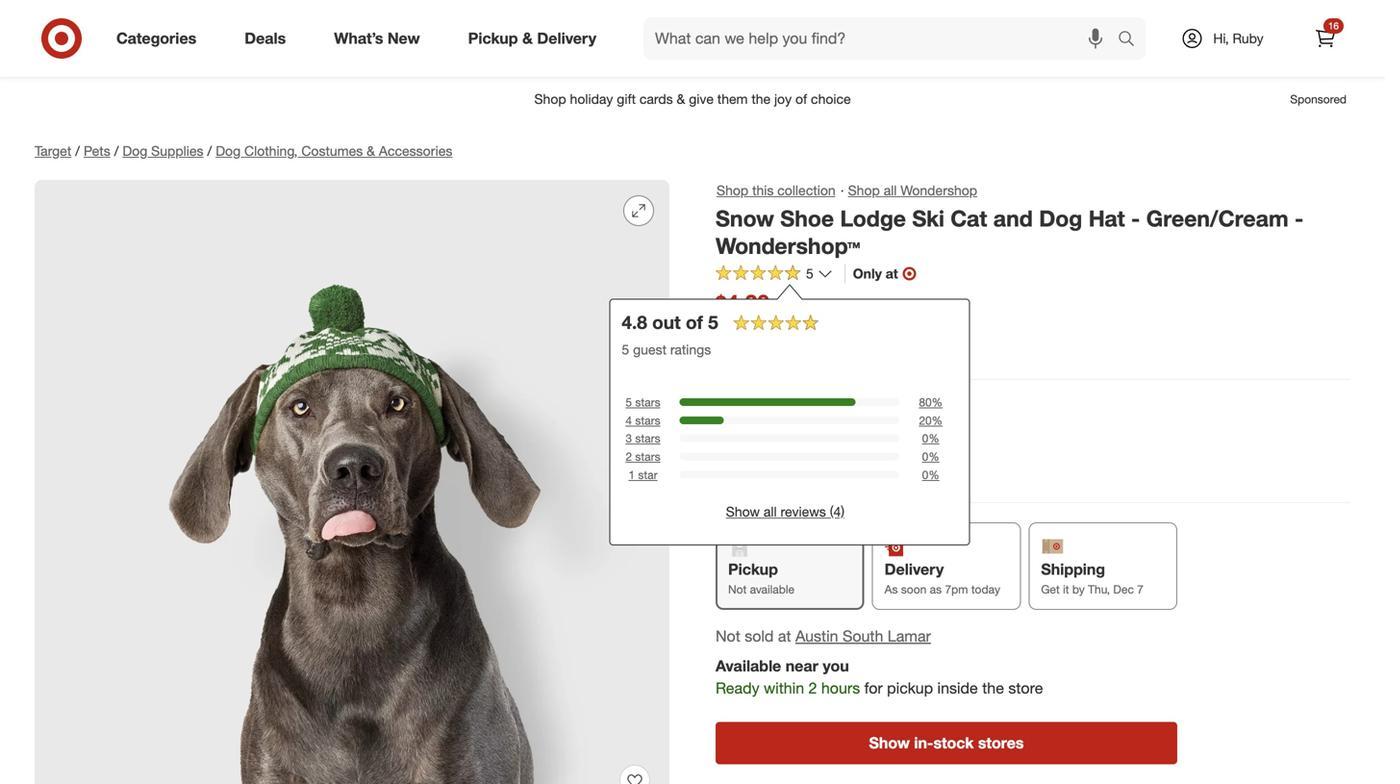 Task type: locate. For each thing, give the bounding box(es) containing it.
1 vertical spatial show
[[870, 734, 910, 753]]

delivery
[[537, 29, 597, 48], [885, 560, 944, 579]]

1 / from the left
[[75, 142, 80, 159]]

collection
[[778, 182, 836, 199]]

1 horizontal spatial delivery
[[885, 560, 944, 579]]

% for 1 star
[[929, 468, 940, 482]]

5 up $6.00 at right top
[[806, 265, 814, 282]]

stars for 4 stars
[[636, 413, 661, 428]]

1 vertical spatial s/m
[[816, 445, 846, 463]]

0 horizontal spatial &
[[367, 142, 375, 159]]

0 horizontal spatial at
[[778, 627, 792, 646]]

target
[[35, 142, 71, 159]]

stars down 5 stars
[[636, 413, 661, 428]]

pickup up available
[[729, 560, 778, 579]]

s/m link
[[804, 433, 859, 475]]

reviews
[[781, 503, 826, 520]]

advertisement region
[[19, 76, 1367, 122]]

hat
[[1089, 205, 1126, 232]]

s/m
[[753, 401, 782, 420], [816, 445, 846, 463]]

by
[[1073, 582, 1085, 597]]

% for 3 stars
[[929, 431, 940, 446]]

1 - from the left
[[1132, 205, 1141, 232]]

0 vertical spatial s/m
[[753, 401, 782, 420]]

0 vertical spatial 0 %
[[923, 431, 940, 446]]

3
[[626, 431, 632, 446]]

dec
[[1114, 582, 1135, 597]]

3 / from the left
[[207, 142, 212, 159]]

show all reviews (4)
[[726, 503, 845, 520]]

near
[[786, 657, 819, 676]]

dog inside snow shoe lodge ski cat and dog hat - green/cream - wondershop™
[[1040, 205, 1083, 232]]

4.8
[[622, 311, 647, 333]]

not inside pickup not available
[[729, 582, 747, 597]]

1 horizontal spatial dog
[[216, 142, 241, 159]]

1 0 % from the top
[[923, 431, 940, 446]]

5
[[806, 265, 814, 282], [708, 311, 719, 333], [622, 341, 630, 358], [626, 395, 632, 409]]

-
[[1132, 205, 1141, 232], [1295, 205, 1304, 232]]

search button
[[1110, 17, 1156, 64]]

all for shop
[[884, 182, 897, 199]]

1 horizontal spatial shop
[[848, 182, 880, 199]]

at right only
[[886, 265, 899, 282]]

% for 5 stars
[[932, 395, 943, 409]]

2 0 % from the top
[[923, 449, 940, 464]]

0 vertical spatial all
[[884, 182, 897, 199]]

pickup
[[468, 29, 518, 48], [729, 560, 778, 579]]

0 vertical spatial 2
[[626, 449, 632, 464]]

1 horizontal spatial all
[[884, 182, 897, 199]]

0 vertical spatial 0
[[923, 431, 929, 446]]

pickup & delivery link
[[452, 17, 621, 60]]

show
[[726, 503, 760, 520], [870, 734, 910, 753]]

ready
[[716, 679, 760, 698]]

- right green/cream
[[1295, 205, 1304, 232]]

1 horizontal spatial show
[[870, 734, 910, 753]]

0 vertical spatial show
[[726, 503, 760, 520]]

/ left the pets link
[[75, 142, 80, 159]]

clothing,
[[244, 142, 298, 159]]

only at
[[853, 265, 899, 282]]

sold
[[745, 627, 774, 646]]

0 for 2 stars
[[923, 449, 929, 464]]

0 horizontal spatial shop
[[717, 182, 749, 199]]

- right hat
[[1132, 205, 1141, 232]]

1 horizontal spatial pickup
[[729, 560, 778, 579]]

2 shop from the left
[[848, 182, 880, 199]]

1 stars from the top
[[636, 395, 661, 409]]

stars for 5 stars
[[636, 395, 661, 409]]

wondershop™
[[716, 233, 861, 260]]

dog right pets
[[123, 142, 148, 159]]

1 horizontal spatial s/m
[[816, 445, 846, 463]]

for
[[865, 679, 883, 698]]

all for show
[[764, 503, 777, 520]]

0 vertical spatial pickup
[[468, 29, 518, 48]]

1 horizontal spatial &
[[523, 29, 533, 48]]

/ right supplies
[[207, 142, 212, 159]]

shop left this
[[717, 182, 749, 199]]

0 % for 1 star
[[923, 468, 940, 482]]

pickup inside pickup not available
[[729, 560, 778, 579]]

5 up '4'
[[626, 395, 632, 409]]

1 0 from the top
[[923, 431, 929, 446]]

snow shoe lodge ski cat and dog hat - green/cream - wondershop™
[[716, 205, 1304, 260]]

ratings
[[671, 341, 711, 358]]

in-
[[915, 734, 934, 753]]

0 horizontal spatial s/m
[[753, 401, 782, 420]]

1 horizontal spatial at
[[886, 265, 899, 282]]

0 % for 2 stars
[[923, 449, 940, 464]]

pickup right new
[[468, 29, 518, 48]]

show in-stock stores button
[[716, 722, 1178, 765]]

snow
[[716, 205, 775, 232]]

0 horizontal spatial dog
[[123, 142, 148, 159]]

1 shop from the left
[[717, 182, 749, 199]]

stars
[[636, 395, 661, 409], [636, 413, 661, 428], [636, 431, 661, 446], [636, 449, 661, 464]]

thu,
[[1089, 582, 1111, 597]]

stars up star
[[636, 449, 661, 464]]

as
[[930, 582, 942, 597]]

accessories
[[379, 142, 453, 159]]

0 for 3 stars
[[923, 431, 929, 446]]

out
[[653, 311, 681, 333]]

dog left hat
[[1040, 205, 1083, 232]]

$4.20
[[716, 289, 770, 316]]

3 0 % from the top
[[923, 468, 940, 482]]

hours
[[822, 679, 861, 698]]

shop for shop all wondershop
[[848, 182, 880, 199]]

group
[[714, 400, 1351, 483]]

stock
[[934, 734, 974, 753]]

5 left guest
[[622, 341, 630, 358]]

2 down the 3
[[626, 449, 632, 464]]

show for show in-stock stores
[[870, 734, 910, 753]]

%
[[822, 322, 833, 336], [932, 395, 943, 409], [932, 413, 943, 428], [929, 431, 940, 446], [929, 449, 940, 464], [929, 468, 940, 482]]

/
[[75, 142, 80, 159], [114, 142, 119, 159], [207, 142, 212, 159]]

2 0 from the top
[[923, 449, 929, 464]]

1 vertical spatial pickup
[[729, 560, 778, 579]]

2 horizontal spatial dog
[[1040, 205, 1083, 232]]

show left in-
[[870, 734, 910, 753]]

at right "sold"
[[778, 627, 792, 646]]

/ right the pets link
[[114, 142, 119, 159]]

supplies
[[151, 142, 204, 159]]

all left reviews
[[764, 503, 777, 520]]

s/m right size
[[753, 401, 782, 420]]

5 for 5 stars
[[626, 395, 632, 409]]

as
[[885, 582, 898, 597]]

1 horizontal spatial 2
[[809, 679, 817, 698]]

1 horizontal spatial /
[[114, 142, 119, 159]]

star
[[638, 468, 658, 482]]

0 horizontal spatial 2
[[626, 449, 632, 464]]

0 horizontal spatial /
[[75, 142, 80, 159]]

s/m up (4)
[[816, 445, 846, 463]]

shop up lodge
[[848, 182, 880, 199]]

80
[[919, 395, 932, 409]]

shoe
[[781, 205, 834, 232]]

it
[[1064, 582, 1070, 597]]

0 horizontal spatial all
[[764, 503, 777, 520]]

dog left clothing, at the left top of page
[[216, 142, 241, 159]]

show down xxs/xs link
[[726, 503, 760, 520]]

1 vertical spatial delivery
[[885, 560, 944, 579]]

0 vertical spatial delivery
[[537, 29, 597, 48]]

not
[[729, 582, 747, 597], [716, 627, 741, 646]]

What can we help you find? suggestions appear below search field
[[644, 17, 1123, 60]]

south
[[843, 627, 884, 646]]

stars up the "4 stars"
[[636, 395, 661, 409]]

2 stars from the top
[[636, 413, 661, 428]]

0 vertical spatial not
[[729, 582, 747, 597]]

1
[[629, 468, 635, 482]]

pickup & delivery
[[468, 29, 597, 48]]

stars for 3 stars
[[636, 431, 661, 446]]

pets link
[[84, 142, 110, 159]]

show for show all reviews (4)
[[726, 503, 760, 520]]

1 vertical spatial 0 %
[[923, 449, 940, 464]]

lodge
[[841, 205, 907, 232]]

2 vertical spatial 0
[[923, 468, 929, 482]]

shop
[[717, 182, 749, 199], [848, 182, 880, 199]]

stars down the "4 stars"
[[636, 431, 661, 446]]

1 vertical spatial 2
[[809, 679, 817, 698]]

not left available
[[729, 582, 747, 597]]

sale
[[716, 320, 744, 337]]

1 vertical spatial all
[[764, 503, 777, 520]]

16 link
[[1305, 17, 1347, 60]]

all inside button
[[764, 503, 777, 520]]

what's
[[334, 29, 383, 48]]

0 horizontal spatial pickup
[[468, 29, 518, 48]]

dog
[[123, 142, 148, 159], [216, 142, 241, 159], [1040, 205, 1083, 232]]

0 horizontal spatial show
[[726, 503, 760, 520]]

2 horizontal spatial /
[[207, 142, 212, 159]]

3 0 from the top
[[923, 468, 929, 482]]

not left "sold"
[[716, 627, 741, 646]]

1 horizontal spatial -
[[1295, 205, 1304, 232]]

0 %
[[923, 431, 940, 446], [923, 449, 940, 464], [923, 468, 940, 482]]

delivery as soon as 7pm today
[[885, 560, 1001, 597]]

pickup for &
[[468, 29, 518, 48]]

0 vertical spatial at
[[886, 265, 899, 282]]

0 horizontal spatial delivery
[[537, 29, 597, 48]]

% for 2 stars
[[929, 449, 940, 464]]

1 vertical spatial at
[[778, 627, 792, 646]]

2 - from the left
[[1295, 205, 1304, 232]]

shipping
[[1042, 560, 1106, 579]]

1 vertical spatial 0
[[923, 449, 929, 464]]

% for 4 stars
[[932, 413, 943, 428]]

0 for 1 star
[[923, 468, 929, 482]]

0 % for 3 stars
[[923, 431, 940, 446]]

2 vertical spatial 0 %
[[923, 468, 940, 482]]

inside
[[938, 679, 979, 698]]

2 down near
[[809, 679, 817, 698]]

0 horizontal spatial -
[[1132, 205, 1141, 232]]

this
[[753, 182, 774, 199]]

shop this collection
[[717, 182, 836, 199]]

4 stars from the top
[[636, 449, 661, 464]]

3 stars from the top
[[636, 431, 661, 446]]

all up lodge
[[884, 182, 897, 199]]

0 vertical spatial &
[[523, 29, 533, 48]]



Task type: vqa. For each thing, say whether or not it's contained in the screenshot.
'3 stars'
yes



Task type: describe. For each thing, give the bounding box(es) containing it.
2 stars
[[626, 449, 661, 464]]

costumes
[[302, 142, 363, 159]]

pets
[[84, 142, 110, 159]]

snow shoe lodge ski cat and dog hat - green/cream - wondershop™, 1 of 8 image
[[35, 180, 670, 784]]

show all reviews (4) button
[[726, 502, 845, 522]]

2 inside available near you ready within 2 hours for pickup inside the store
[[809, 679, 817, 698]]

group containing size
[[714, 400, 1351, 483]]

soon
[[902, 582, 927, 597]]

size s/m
[[716, 401, 782, 420]]

80 %
[[919, 395, 943, 409]]

5 for 5 guest ratings
[[622, 341, 630, 358]]

5 right of
[[708, 311, 719, 333]]

(
[[806, 322, 809, 336]]

what's new
[[334, 29, 420, 48]]

deals link
[[228, 17, 310, 60]]

delivery inside delivery as soon as 7pm today
[[885, 560, 944, 579]]

5 stars
[[626, 395, 661, 409]]

pickup
[[887, 679, 934, 698]]

ski
[[913, 205, 945, 232]]

30
[[809, 322, 822, 336]]

cat
[[951, 205, 988, 232]]

austin south lamar button
[[796, 626, 931, 648]]

(4)
[[830, 503, 845, 520]]

1 star
[[629, 468, 658, 482]]

4
[[626, 413, 632, 428]]

$
[[774, 322, 780, 336]]

l/xl link
[[866, 433, 923, 475]]

pickup for not
[[729, 560, 778, 579]]

pickup not available
[[729, 560, 795, 597]]

4 stars
[[626, 413, 661, 428]]

4.8 out of 5
[[622, 311, 719, 333]]

target / pets / dog supplies / dog clothing, costumes & accessories
[[35, 142, 453, 159]]

3 stars
[[626, 431, 661, 446]]

stars for 2 stars
[[636, 449, 661, 464]]

$4.20 reg $6.00 sale save $ 1.80 ( 30 %
[[716, 289, 833, 337]]

today
[[972, 582, 1001, 597]]

stores
[[979, 734, 1024, 753]]

search
[[1110, 31, 1156, 50]]

2 / from the left
[[114, 142, 119, 159]]

$6.00
[[793, 299, 821, 314]]

available near you ready within 2 hours for pickup inside the store
[[716, 657, 1044, 698]]

show in-stock stores
[[870, 734, 1024, 753]]

shipping get it by thu, dec 7
[[1042, 560, 1144, 597]]

lamar
[[888, 627, 931, 646]]

reg
[[773, 299, 790, 314]]

categories link
[[100, 17, 221, 60]]

dog supplies link
[[123, 142, 204, 159]]

new
[[388, 29, 420, 48]]

what's new link
[[318, 17, 444, 60]]

hi,
[[1214, 30, 1230, 47]]

deals
[[245, 29, 286, 48]]

wondershop
[[901, 182, 978, 199]]

% inside the $4.20 reg $6.00 sale save $ 1.80 ( 30 %
[[822, 322, 833, 336]]

of
[[686, 311, 703, 333]]

you
[[823, 657, 850, 676]]

store
[[1009, 679, 1044, 698]]

dog clothing, costumes & accessories link
[[216, 142, 453, 159]]

within
[[764, 679, 805, 698]]

5 link
[[716, 264, 833, 286]]

20 %
[[919, 413, 943, 428]]

categories
[[116, 29, 197, 48]]

only
[[853, 265, 882, 282]]

1 vertical spatial &
[[367, 142, 375, 159]]

20
[[919, 413, 932, 428]]

1.80
[[780, 322, 802, 336]]

5 guest ratings
[[622, 341, 711, 358]]

shop for shop this collection
[[717, 182, 749, 199]]

austin
[[796, 627, 839, 646]]

target link
[[35, 142, 71, 159]]

ruby
[[1233, 30, 1264, 47]]

hi, ruby
[[1214, 30, 1264, 47]]

guest
[[633, 341, 667, 358]]

5 for 5
[[806, 265, 814, 282]]

xxs/xs link
[[718, 433, 796, 475]]

save
[[747, 322, 771, 336]]

shop all wondershop
[[848, 182, 978, 199]]

1 vertical spatial not
[[716, 627, 741, 646]]

green/cream
[[1147, 205, 1289, 232]]

the
[[983, 679, 1005, 698]]

size
[[716, 401, 745, 420]]

16
[[1329, 20, 1340, 32]]

available
[[750, 582, 795, 597]]

available
[[716, 657, 782, 676]]

and
[[994, 205, 1033, 232]]



